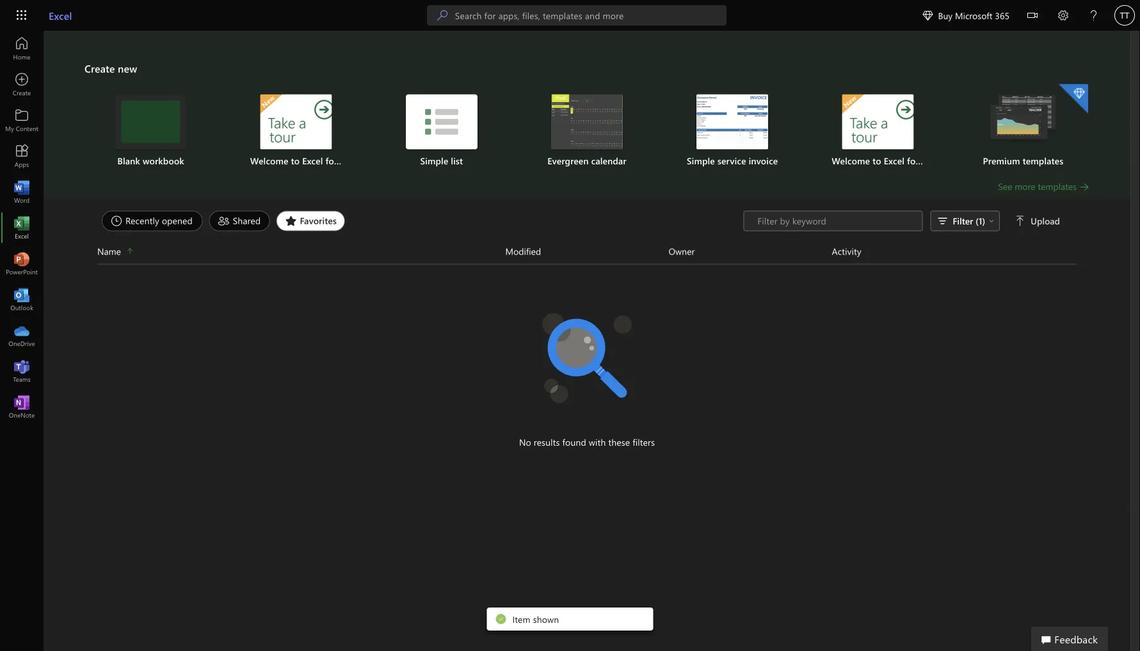 Task type: describe. For each thing, give the bounding box(es) containing it.
1 to from the left
[[291, 155, 300, 167]]

recently opened element
[[102, 211, 203, 231]]

owner
[[669, 246, 695, 257]]

create
[[85, 61, 115, 75]]

0 vertical spatial templates
[[1023, 155, 1064, 167]]

premium
[[983, 155, 1020, 167]]

premium templates diamond image
[[1059, 84, 1088, 114]]

for for second the welcome to excel for the web element welcome to excel for the web "image"
[[907, 155, 919, 167]]

teams image
[[15, 365, 28, 378]]

favorites tab
[[273, 211, 348, 231]]

2 welcome to excel for the web from the left
[[832, 155, 955, 167]]

activity, column 4 of 4 column header
[[832, 244, 1077, 259]]

status containing filter (1)
[[744, 211, 1063, 231]]

filter
[[953, 215, 973, 227]]

favorites element
[[276, 211, 345, 231]]

simple service invoice
[[687, 155, 778, 167]]

(1)
[[976, 215, 985, 227]]

excel for second the welcome to excel for the web element from the right
[[302, 155, 323, 167]]

word image
[[15, 186, 28, 198]]

tab list inside create new main content
[[99, 211, 744, 231]]


[[989, 219, 994, 224]]

evergreen
[[548, 155, 589, 167]]

toast notification item shown region
[[487, 608, 653, 631]]

evergreen calendar
[[548, 155, 627, 167]]

see more templates button
[[998, 180, 1090, 193]]

blank
[[117, 155, 140, 167]]

name
[[97, 246, 121, 257]]

excel for second the welcome to excel for the web element
[[884, 155, 905, 167]]

workbook
[[143, 155, 184, 167]]

more
[[1015, 181, 1036, 192]]

2 to from the left
[[873, 155, 881, 167]]

empty state icon image
[[530, 301, 645, 416]]

welcome for welcome to excel for the web "image" for second the welcome to excel for the web element from the right
[[250, 155, 289, 167]]

the for second the welcome to excel for the web element welcome to excel for the web "image"
[[922, 155, 935, 167]]

see
[[998, 181, 1013, 192]]

create new main content
[[44, 31, 1131, 462]]

simple list
[[420, 155, 463, 167]]

filters
[[633, 437, 655, 449]]

microsoft
[[955, 9, 993, 21]]

new
[[118, 61, 137, 75]]

shared
[[233, 215, 261, 227]]

1 welcome to excel for the web from the left
[[250, 155, 373, 167]]

the for welcome to excel for the web "image" for second the welcome to excel for the web element from the right
[[340, 155, 354, 167]]

1 welcome to excel for the web element from the left
[[231, 94, 373, 167]]

simple service invoice image
[[697, 94, 768, 150]]

tt
[[1120, 10, 1130, 20]]

premium templates element
[[958, 84, 1088, 167]]

powerpoint image
[[15, 257, 28, 270]]

web for second the welcome to excel for the web element from the right
[[356, 155, 373, 167]]

name button
[[97, 244, 506, 259]]

modified button
[[506, 244, 669, 259]]

modified
[[506, 246, 541, 257]]

opened
[[162, 215, 193, 227]]

owner button
[[669, 244, 832, 259]]

feedback
[[1055, 633, 1098, 646]]

welcome to excel for the web image for second the welcome to excel for the web element from the right
[[260, 94, 332, 150]]

list
[[451, 155, 463, 167]]

found
[[563, 437, 586, 449]]

apps image
[[15, 150, 28, 163]]

for for welcome to excel for the web "image" for second the welcome to excel for the web element from the right
[[326, 155, 338, 167]]

excel inside banner
[[49, 8, 72, 22]]

365
[[995, 9, 1010, 21]]



Task type: vqa. For each thing, say whether or not it's contained in the screenshot.
2nd 'tab' from right
no



Task type: locate. For each thing, give the bounding box(es) containing it.
0 horizontal spatial welcome
[[250, 155, 289, 167]]

welcome for second the welcome to excel for the web element welcome to excel for the web "image"
[[832, 155, 870, 167]]

0 horizontal spatial web
[[356, 155, 373, 167]]

excel image
[[15, 222, 28, 234]]

simple left list
[[420, 155, 448, 167]]

with
[[589, 437, 606, 449]]

no results found with these filters
[[519, 437, 655, 449]]

Filter by keyword text field
[[756, 215, 916, 228]]

no results found with these filters status
[[342, 436, 832, 449]]

welcome up 'shared'
[[250, 155, 289, 167]]

list inside create new main content
[[85, 83, 1090, 180]]

premium templates image
[[988, 94, 1059, 145]]

no
[[519, 437, 531, 449]]

blank workbook
[[117, 155, 184, 167]]

these
[[609, 437, 630, 449]]

templates up see more templates button
[[1023, 155, 1064, 167]]

simple list element
[[377, 94, 507, 167]]

1 horizontal spatial simple
[[687, 155, 715, 167]]

1 horizontal spatial to
[[873, 155, 881, 167]]

row inside create new main content
[[97, 244, 1077, 265]]

buy
[[938, 9, 953, 21]]

0 horizontal spatial excel
[[49, 8, 72, 22]]

welcome to excel for the web
[[250, 155, 373, 167], [832, 155, 955, 167]]

create new
[[85, 61, 137, 75]]

activity
[[832, 246, 862, 257]]

2 welcome to excel for the web image from the left
[[842, 94, 914, 150]]

premium templates
[[983, 155, 1064, 167]]

outlook image
[[15, 293, 28, 306]]

2 for from the left
[[907, 155, 919, 167]]

invoice
[[749, 155, 778, 167]]


[[1016, 216, 1026, 226]]

1 horizontal spatial for
[[907, 155, 919, 167]]

recently opened tab
[[99, 211, 206, 231]]

recently opened
[[125, 215, 193, 227]]

message element
[[513, 614, 559, 626]]

1 horizontal spatial welcome
[[832, 155, 870, 167]]

1 horizontal spatial welcome to excel for the web
[[832, 155, 955, 167]]

None search field
[[427, 5, 727, 26]]

2 horizontal spatial excel
[[884, 155, 905, 167]]

simple for simple list
[[420, 155, 448, 167]]

0 horizontal spatial the
[[340, 155, 354, 167]]

1 horizontal spatial the
[[922, 155, 935, 167]]

1 horizontal spatial welcome to excel for the web image
[[842, 94, 914, 150]]

0 horizontal spatial welcome to excel for the web
[[250, 155, 373, 167]]

web
[[356, 155, 373, 167], [938, 155, 955, 167]]

tab list
[[99, 211, 744, 231]]

0 horizontal spatial to
[[291, 155, 300, 167]]

results
[[534, 437, 560, 449]]

 button
[[1017, 0, 1048, 33]]

evergreen calendar element
[[522, 94, 652, 167]]

simple service invoice element
[[668, 94, 798, 167]]

the
[[340, 155, 354, 167], [922, 155, 935, 167]]

0 horizontal spatial welcome to excel for the web image
[[260, 94, 332, 150]]

item shown
[[513, 614, 559, 626]]

web for second the welcome to excel for the web element
[[938, 155, 955, 167]]

row containing name
[[97, 244, 1077, 265]]

simple for simple service invoice
[[687, 155, 715, 167]]

see more templates
[[998, 181, 1077, 192]]

row
[[97, 244, 1077, 265]]

welcome to excel for the web image for second the welcome to excel for the web element
[[842, 94, 914, 150]]

templates inside button
[[1038, 181, 1077, 192]]

my content image
[[15, 114, 28, 127]]

item
[[513, 614, 531, 626]]


[[923, 10, 933, 20]]

onedrive image
[[15, 329, 28, 342]]

1 welcome to excel for the web image from the left
[[260, 94, 332, 150]]

0 horizontal spatial welcome to excel for the web element
[[231, 94, 373, 167]]

navigation
[[0, 31, 44, 425]]

upload
[[1031, 215, 1060, 227]]

1 web from the left
[[356, 155, 373, 167]]

1 horizontal spatial web
[[938, 155, 955, 167]]

0 horizontal spatial for
[[326, 155, 338, 167]]

welcome
[[250, 155, 289, 167], [832, 155, 870, 167]]

list
[[85, 83, 1090, 180]]

simple list image
[[406, 94, 478, 150]]

list containing blank workbook
[[85, 83, 1090, 180]]

0 horizontal spatial simple
[[420, 155, 448, 167]]

to
[[291, 155, 300, 167], [873, 155, 881, 167]]

 buy microsoft 365
[[923, 9, 1010, 21]]

recently
[[125, 215, 159, 227]]

excel
[[49, 8, 72, 22], [302, 155, 323, 167], [884, 155, 905, 167]]

1 horizontal spatial excel
[[302, 155, 323, 167]]

filter (1) 
[[953, 215, 994, 227]]

1 welcome from the left
[[250, 155, 289, 167]]

1 horizontal spatial welcome to excel for the web element
[[813, 94, 955, 167]]

1 for from the left
[[326, 155, 338, 167]]

2 web from the left
[[938, 155, 955, 167]]

shared element
[[209, 211, 270, 231]]

Search box. Suggestions appear as you type. search field
[[455, 5, 727, 26]]

templates
[[1023, 155, 1064, 167], [1038, 181, 1077, 192]]

welcome to excel for the web element
[[231, 94, 373, 167], [813, 94, 955, 167]]

2 simple from the left
[[687, 155, 715, 167]]

blank workbook element
[[86, 94, 216, 167]]

status
[[744, 211, 1063, 231]]

1 simple from the left
[[420, 155, 448, 167]]

templates right more
[[1038, 181, 1077, 192]]

feedback button
[[1032, 627, 1108, 652]]

shared tab
[[206, 211, 273, 231]]


[[1028, 10, 1038, 20]]

onenote image
[[15, 401, 28, 414]]

welcome to excel for the web image
[[260, 94, 332, 150], [842, 94, 914, 150]]

evergreen calendar image
[[551, 94, 623, 150]]

2 the from the left
[[922, 155, 935, 167]]

excel banner
[[0, 0, 1140, 33]]

2 welcome to excel for the web element from the left
[[813, 94, 955, 167]]

shown
[[533, 614, 559, 626]]

2 welcome from the left
[[832, 155, 870, 167]]

simple
[[420, 155, 448, 167], [687, 155, 715, 167]]

favorites
[[300, 215, 337, 227]]

tab list containing recently opened
[[99, 211, 744, 231]]

home image
[[15, 42, 28, 55]]

1 the from the left
[[340, 155, 354, 167]]

service
[[718, 155, 746, 167]]

 upload
[[1016, 215, 1060, 227]]

create image
[[15, 78, 28, 91]]

tt button
[[1110, 0, 1140, 31]]

simple left "service"
[[687, 155, 715, 167]]

1 vertical spatial templates
[[1038, 181, 1077, 192]]

for
[[326, 155, 338, 167], [907, 155, 919, 167]]

calendar
[[591, 155, 627, 167]]

welcome up filter by keyword text field
[[832, 155, 870, 167]]



